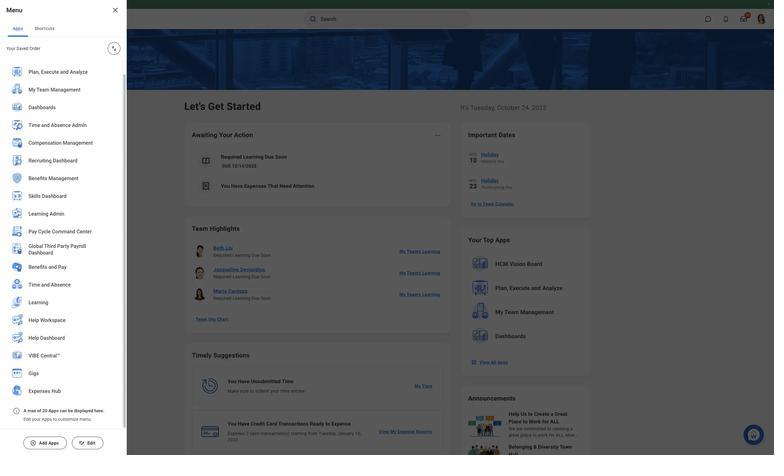 Task type: locate. For each thing, give the bounding box(es) containing it.
benefits down the 'recruiting'
[[29, 176, 47, 182]]

3 my team's learning from the top
[[400, 292, 441, 297]]

1 horizontal spatial edit
[[87, 441, 95, 446]]

due inside beth liu required learning due soon
[[252, 253, 260, 258]]

tab list
[[0, 20, 127, 37]]

12/14/2022
[[232, 164, 257, 169]]

credit
[[251, 421, 265, 427]]

dashboards down my team management button
[[496, 333, 526, 340]]

admin down the skills dashboard link
[[50, 211, 64, 217]]

1 vertical spatial day
[[506, 185, 513, 190]]

hcm vision board button
[[469, 253, 583, 276]]

benefits
[[29, 176, 47, 182], [29, 265, 47, 271]]

1 benefits from the top
[[29, 176, 47, 182]]

dashboard inside the skills dashboard link
[[42, 194, 67, 200]]

hcm
[[496, 261, 509, 268]]

2 holiday button from the top
[[481, 177, 583, 185]]

management down the plan, execute and analyze link
[[51, 87, 81, 93]]

thanksgiving
[[481, 185, 505, 190]]

your left saved
[[6, 46, 15, 51]]

nov left holiday veterans day
[[470, 153, 478, 157]]

1 horizontal spatial expenses
[[244, 183, 267, 189]]

wher
[[565, 433, 575, 438]]

plan, execute and analyze up the my team management link
[[29, 69, 88, 75]]

team left highlights
[[192, 225, 208, 233]]

dashboard down global
[[29, 250, 53, 256]]

required inside beth liu required learning due soon
[[214, 253, 232, 258]]

view for view all apps
[[480, 360, 490, 365]]

highlights
[[210, 225, 240, 233]]

let's get started main content
[[0, 29, 775, 456]]

team inside go to team calendar button
[[483, 202, 495, 207]]

holiday button for 10
[[481, 151, 583, 159]]

to inside global navigation dialog
[[53, 417, 57, 422]]

benefits inside 'link'
[[29, 176, 47, 182]]

required
[[221, 154, 242, 160], [214, 253, 232, 258], [214, 275, 232, 280], [214, 296, 232, 301]]

soon inside maria cardoza required learning due soon
[[261, 296, 271, 301]]

view my expense reports
[[379, 430, 433, 435]]

3 team's from the top
[[407, 292, 421, 297]]

expense 2 open transaction(s) starting from tuesday, january 10, 2023
[[228, 432, 361, 443]]

dashboard inside help dashboard 'link'
[[40, 336, 65, 342]]

profile logan mcneil element
[[753, 12, 771, 26]]

expenses
[[244, 183, 267, 189], [29, 389, 50, 395]]

pay up time and absence link
[[58, 265, 67, 271]]

2 vertical spatial your
[[469, 237, 482, 244]]

let's get started
[[184, 101, 261, 113]]

beth liu required learning due soon
[[214, 245, 271, 258]]

2 nov from the top
[[470, 179, 478, 183]]

team's for desjardins
[[407, 271, 421, 276]]

benefits down global
[[29, 265, 47, 271]]

a max of 20 apps can be displayed here.
[[23, 409, 104, 414]]

1 vertical spatial plan, execute and analyze
[[496, 285, 563, 292]]

execute down hcm vision board
[[510, 285, 530, 292]]

0 horizontal spatial your
[[6, 46, 15, 51]]

1 horizontal spatial view
[[480, 360, 490, 365]]

day for 10
[[498, 159, 505, 164]]

plan, inside button
[[496, 285, 509, 292]]

team
[[37, 87, 49, 93], [483, 202, 495, 207], [192, 225, 208, 233], [505, 309, 519, 316], [196, 317, 207, 322]]

1 vertical spatial holiday button
[[481, 177, 583, 185]]

sort image
[[111, 45, 117, 52]]

1 vertical spatial your
[[219, 131, 233, 139]]

dashboard for recruiting
[[53, 158, 78, 164]]

0 vertical spatial nov
[[470, 153, 478, 157]]

1 vertical spatial edit
[[87, 441, 95, 446]]

pay left cycle
[[29, 229, 37, 235]]

1 vertical spatial my team's learning
[[400, 271, 441, 276]]

2 my team's learning button from the top
[[397, 267, 443, 280]]

1 holiday button from the top
[[481, 151, 583, 159]]

2 vertical spatial my team's learning button
[[397, 289, 443, 301]]

0 vertical spatial execute
[[41, 69, 59, 75]]

2023 inside expense 2 open transaction(s) starting from tuesday, january 10, 2023
[[228, 438, 238, 443]]

apps right 20
[[49, 409, 59, 414]]

1 horizontal spatial dashboards
[[496, 333, 526, 340]]

your left top on the right
[[469, 237, 482, 244]]

my team's learning button for desjardins
[[397, 267, 443, 280]]

announcements element
[[469, 411, 583, 456]]

0 vertical spatial plan, execute and analyze
[[29, 69, 88, 75]]

0 horizontal spatial 2023
[[228, 438, 238, 443]]

help dashboard link
[[8, 330, 114, 348]]

soon inside beth liu required learning due soon
[[261, 253, 271, 258]]

team's for cardoza
[[407, 292, 421, 297]]

benefits management link
[[8, 170, 114, 188]]

execute inside button
[[510, 285, 530, 292]]

1 vertical spatial tuesday,
[[319, 432, 337, 437]]

holiday
[[482, 152, 499, 158], [482, 178, 499, 184]]

due 12/14/2022
[[222, 164, 257, 169]]

due down jacqueline desjardins required learning due soon
[[252, 296, 260, 301]]

due down desjardins
[[252, 275, 260, 280]]

absence down benefits and pay link
[[51, 282, 71, 288]]

have inside button
[[231, 183, 243, 189]]

2 vertical spatial my team's learning
[[400, 292, 441, 297]]

your down of
[[32, 417, 41, 422]]

soon
[[275, 154, 287, 160], [261, 253, 271, 258], [261, 275, 271, 280], [261, 296, 271, 301]]

1 vertical spatial a
[[571, 427, 573, 432]]

my team management inside global navigation dialog
[[29, 87, 81, 93]]

and down board at bottom right
[[532, 285, 541, 292]]

0 vertical spatial holiday button
[[481, 151, 583, 159]]

to right the us
[[528, 412, 533, 418]]

dashboard down benefits management
[[42, 194, 67, 200]]

expense left 2 on the left of the page
[[228, 432, 245, 437]]

1 vertical spatial plan,
[[496, 285, 509, 292]]

help inside 'link'
[[29, 336, 39, 342]]

team's
[[407, 249, 421, 254], [407, 271, 421, 276], [407, 292, 421, 297]]

tuesday, right it's
[[471, 104, 496, 112]]

required down beth liu button
[[214, 253, 232, 258]]

expenses left that at the top left
[[244, 183, 267, 189]]

0 horizontal spatial execute
[[41, 69, 59, 75]]

beth
[[214, 245, 224, 251]]

you right "dashboard expenses" image
[[221, 183, 230, 189]]

soon inside jacqueline desjardins required learning due soon
[[261, 275, 271, 280]]

my team's learning button for cardoza
[[397, 289, 443, 301]]

cardoza
[[228, 289, 248, 295]]

payroll
[[71, 243, 86, 249]]

2 team's from the top
[[407, 271, 421, 276]]

day inside holiday veterans day
[[498, 159, 505, 164]]

2 vertical spatial help
[[509, 412, 520, 418]]

from
[[308, 432, 318, 437]]

have down due 12/14/2022
[[231, 183, 243, 189]]

analyze inside button
[[543, 285, 563, 292]]

board
[[527, 261, 543, 268]]

list containing plan, execute and analyze
[[0, 46, 122, 406]]

benefits and pay
[[29, 265, 67, 271]]

and up time and absence
[[49, 265, 57, 271]]

1 my team's learning button from the top
[[397, 245, 443, 258]]

learning link
[[8, 294, 114, 313]]

your left "action"
[[219, 131, 233, 139]]

day right veterans
[[498, 159, 505, 164]]

transactions
[[279, 421, 309, 427]]

0 horizontal spatial pay
[[29, 229, 37, 235]]

1 vertical spatial holiday
[[482, 178, 499, 184]]

1 absence from the top
[[51, 122, 71, 129]]

team inside my team management button
[[505, 309, 519, 316]]

0 vertical spatial 2023
[[532, 104, 547, 112]]

1 horizontal spatial plan, execute and analyze
[[496, 285, 563, 292]]

management down time and absence admin link at the top
[[63, 140, 93, 146]]

analyze inside global navigation dialog
[[70, 69, 88, 75]]

important dates element
[[469, 147, 583, 197]]

execute
[[41, 69, 59, 75], [510, 285, 530, 292]]

1 horizontal spatial execute
[[510, 285, 530, 292]]

1 vertical spatial expenses
[[29, 389, 50, 395]]

my team management inside button
[[496, 309, 554, 316]]

dashboard inside recruiting dashboard link
[[53, 158, 78, 164]]

my team management down the plan, execute and analyze link
[[29, 87, 81, 93]]

required for jacqueline
[[214, 275, 232, 280]]

and for time and absence admin
[[41, 122, 50, 129]]

1 vertical spatial execute
[[510, 285, 530, 292]]

team down plan, execute and analyze button
[[505, 309, 519, 316]]

pay
[[29, 229, 37, 235], [58, 265, 67, 271]]

holiday for 10
[[482, 152, 499, 158]]

0 horizontal spatial tuesday,
[[319, 432, 337, 437]]

3 my team's learning button from the top
[[397, 289, 443, 301]]

holiday button for 23
[[481, 177, 583, 185]]

0 vertical spatial pay
[[29, 229, 37, 235]]

your left time
[[271, 389, 280, 394]]

announcements
[[469, 395, 516, 403]]

holiday up veterans
[[482, 152, 499, 158]]

a up wher
[[571, 427, 573, 432]]

holiday for 23
[[482, 178, 499, 184]]

execute up the my team management link
[[41, 69, 59, 75]]

have for expenses
[[231, 183, 243, 189]]

holiday up thanksgiving
[[482, 178, 499, 184]]

for down create
[[543, 419, 549, 425]]

1 horizontal spatial expense
[[332, 421, 351, 427]]

2 absence from the top
[[51, 282, 71, 288]]

1 horizontal spatial a
[[571, 427, 573, 432]]

dashboard down "workspace"
[[40, 336, 65, 342]]

holiday veterans day
[[481, 152, 505, 164]]

0 vertical spatial tuesday,
[[471, 104, 496, 112]]

unsubmitted
[[251, 379, 281, 385]]

holiday inside the "holiday thanksgiving day"
[[482, 178, 499, 184]]

0 horizontal spatial expenses
[[29, 389, 50, 395]]

you have credit card transactions ready to expense
[[228, 421, 351, 427]]

0 vertical spatial dashboards
[[29, 105, 56, 111]]

2 vertical spatial you
[[228, 421, 237, 427]]

a left great
[[551, 412, 554, 418]]

create
[[534, 412, 550, 418]]

close environment banner image
[[768, 2, 771, 6]]

team right the go
[[483, 202, 495, 207]]

0 vertical spatial help
[[29, 318, 39, 324]]

0 horizontal spatial admin
[[50, 211, 64, 217]]

max
[[28, 409, 36, 414]]

0 vertical spatial view
[[480, 360, 490, 365]]

need
[[280, 183, 292, 189]]

have up sure
[[238, 379, 250, 385]]

nov down 10
[[470, 179, 478, 183]]

help for help dashboard
[[29, 336, 39, 342]]

my team's learning button for liu
[[397, 245, 443, 258]]

1 vertical spatial have
[[238, 379, 250, 385]]

dates
[[499, 131, 516, 139]]

learning inside beth liu required learning due soon
[[233, 253, 251, 258]]

view left 'all'
[[480, 360, 490, 365]]

to right the go
[[478, 202, 482, 207]]

tuesday, down ready
[[319, 432, 337, 437]]

admin down dashboards link
[[72, 122, 87, 129]]

a
[[551, 412, 554, 418], [571, 427, 573, 432]]

great
[[555, 412, 568, 418]]

required up due 12/14/2022
[[221, 154, 242, 160]]

diversity
[[539, 445, 559, 451]]

dashboard down compensation management link
[[53, 158, 78, 164]]

started
[[227, 101, 261, 113]]

holiday button
[[481, 151, 583, 159], [481, 177, 583, 185]]

learning inside jacqueline desjardins required learning due soon
[[233, 275, 251, 280]]

creating
[[553, 427, 569, 432]]

can
[[60, 409, 67, 414]]

help up vibe
[[29, 336, 39, 342]]

tuesday, inside expense 2 open transaction(s) starting from tuesday, january 10, 2023
[[319, 432, 337, 437]]

1 holiday from the top
[[482, 152, 499, 158]]

team down the plan, execute and analyze link
[[37, 87, 49, 93]]

my team management down plan, execute and analyze button
[[496, 309, 554, 316]]

required down jacqueline
[[214, 275, 232, 280]]

required inside jacqueline desjardins required learning due soon
[[214, 275, 232, 280]]

inbox large image
[[741, 16, 747, 22]]

0 horizontal spatial expense
[[228, 432, 245, 437]]

plan, execute and analyze inside button
[[496, 285, 563, 292]]

team left org
[[196, 317, 207, 322]]

media play image
[[481, 454, 489, 456]]

beth liu button
[[211, 245, 235, 252]]

1 horizontal spatial analyze
[[543, 285, 563, 292]]

0 vertical spatial analyze
[[70, 69, 88, 75]]

1 vertical spatial analyze
[[543, 285, 563, 292]]

apps down menu
[[13, 26, 23, 31]]

0 vertical spatial have
[[231, 183, 243, 189]]

1 vertical spatial 2023
[[228, 438, 238, 443]]

benefits and pay link
[[8, 259, 114, 277]]

due up desjardins
[[252, 253, 260, 258]]

maria
[[214, 289, 227, 295]]

recruiting dashboard link
[[8, 152, 114, 171]]

1 horizontal spatial plan,
[[496, 285, 509, 292]]

and up compensation
[[41, 122, 50, 129]]

0 horizontal spatial a
[[551, 412, 554, 418]]

1 vertical spatial absence
[[51, 282, 71, 288]]

to inside button
[[478, 202, 482, 207]]

edit right text edit icon
[[87, 441, 95, 446]]

0 vertical spatial you
[[221, 183, 230, 189]]

1 vertical spatial team's
[[407, 271, 421, 276]]

1 vertical spatial you
[[228, 379, 237, 385]]

timely suggestions
[[192, 352, 250, 360]]

required down maria
[[214, 296, 232, 301]]

have up 2 on the left of the page
[[238, 421, 250, 427]]

0 horizontal spatial analyze
[[70, 69, 88, 75]]

add apps button
[[24, 437, 67, 450]]

time inside button
[[422, 384, 433, 389]]

1 nov from the top
[[470, 153, 478, 157]]

plan, down hcm
[[496, 285, 509, 292]]

compensation
[[29, 140, 62, 146]]

help up the place
[[509, 412, 520, 418]]

day inside the "holiday thanksgiving day"
[[506, 185, 513, 190]]

plan, execute and analyze down hcm vision board button
[[496, 285, 563, 292]]

and up the my team management link
[[60, 69, 69, 75]]

view right 10,
[[379, 430, 389, 435]]

expenses hub
[[29, 389, 61, 395]]

all up creating
[[551, 419, 560, 425]]

1 vertical spatial nov
[[470, 179, 478, 183]]

1 horizontal spatial day
[[506, 185, 513, 190]]

0 vertical spatial admin
[[72, 122, 87, 129]]

holiday inside holiday veterans day
[[482, 152, 499, 158]]

list
[[0, 46, 122, 406]]

1 vertical spatial my team's learning button
[[397, 267, 443, 280]]

help inside help us to create a great place to work for all we are committed to creating a great place to work for all wher …
[[509, 412, 520, 418]]

0 vertical spatial your
[[6, 46, 15, 51]]

1 horizontal spatial my team management
[[496, 309, 554, 316]]

vibe central™ link
[[8, 348, 114, 366]]

to right sure
[[250, 389, 254, 394]]

expense
[[332, 421, 351, 427], [398, 430, 415, 435], [228, 432, 245, 437]]

place
[[521, 433, 532, 438]]

it's
[[461, 104, 469, 112]]

0 vertical spatial my team's learning
[[400, 249, 441, 254]]

banner
[[0, 0, 775, 29]]

day right thanksgiving
[[506, 185, 513, 190]]

your inside global navigation dialog
[[32, 417, 41, 422]]

help for help workspace
[[29, 318, 39, 324]]

edit button
[[72, 437, 103, 450]]

your for your top apps
[[469, 237, 482, 244]]

management down plan, execute and analyze button
[[521, 309, 554, 316]]

my team's learning button
[[397, 245, 443, 258], [397, 267, 443, 280], [397, 289, 443, 301]]

to down a max of 20 apps can be displayed here.
[[53, 417, 57, 422]]

dashboards up time and absence admin
[[29, 105, 56, 111]]

absence for time and absence
[[51, 282, 71, 288]]

team inside "team org chart" button
[[196, 317, 207, 322]]

of
[[37, 409, 41, 414]]

2 benefits from the top
[[29, 265, 47, 271]]

0 vertical spatial my team management
[[29, 87, 81, 93]]

you up 'make'
[[228, 379, 237, 385]]

for right the work
[[549, 433, 555, 438]]

global navigation dialog
[[0, 0, 127, 456]]

all down creating
[[556, 433, 564, 438]]

absence down dashboards link
[[51, 122, 71, 129]]

tab list containing apps
[[0, 20, 127, 37]]

for
[[543, 419, 549, 425], [549, 433, 555, 438]]

you inside button
[[221, 183, 230, 189]]

1 vertical spatial view
[[379, 430, 389, 435]]

learning inside awaiting your action list
[[243, 154, 264, 160]]

help left "workspace"
[[29, 318, 39, 324]]

you left the credit
[[228, 421, 237, 427]]

0 horizontal spatial view
[[379, 430, 389, 435]]

0 horizontal spatial dashboards
[[29, 105, 56, 111]]

expenses inside button
[[244, 183, 267, 189]]

0 horizontal spatial edit
[[23, 417, 31, 422]]

expenses left hub
[[29, 389, 50, 395]]

2 my team's learning from the top
[[400, 271, 441, 276]]

1 vertical spatial for
[[549, 433, 555, 438]]

vision
[[510, 261, 526, 268]]

nov 10
[[470, 153, 478, 164]]

x image
[[112, 6, 119, 14]]

0 vertical spatial expenses
[[244, 183, 267, 189]]

nov for 10
[[470, 153, 478, 157]]

to down committed
[[533, 433, 537, 438]]

0 horizontal spatial your
[[32, 417, 41, 422]]

expense left reports
[[398, 430, 415, 435]]

edit down a at the bottom left
[[23, 417, 31, 422]]

and down benefits and pay
[[41, 282, 50, 288]]

go
[[471, 202, 477, 207]]

soon inside awaiting your action list
[[275, 154, 287, 160]]

due up the you have expenses that need attention at the left of page
[[265, 154, 274, 160]]

0 vertical spatial benefits
[[29, 176, 47, 182]]

0 horizontal spatial plan, execute and analyze
[[29, 69, 88, 75]]

0 horizontal spatial plan,
[[29, 69, 40, 75]]

edit inside button
[[87, 441, 95, 446]]

0 vertical spatial plan,
[[29, 69, 40, 75]]

edit
[[23, 417, 31, 422], [87, 441, 95, 446]]

2 horizontal spatial expense
[[398, 430, 415, 435]]

due inside jacqueline desjardins required learning due soon
[[252, 275, 260, 280]]

required inside maria cardoza required learning due soon
[[214, 296, 232, 301]]

2 vertical spatial team's
[[407, 292, 421, 297]]

1 vertical spatial help
[[29, 336, 39, 342]]

1 team's from the top
[[407, 249, 421, 254]]

1 my team's learning from the top
[[400, 249, 441, 254]]

to right ready
[[326, 421, 330, 427]]

pay cycle command center link
[[8, 223, 114, 242]]

1 vertical spatial benefits
[[29, 265, 47, 271]]

1 horizontal spatial pay
[[58, 265, 67, 271]]

required inside awaiting your action list
[[221, 154, 242, 160]]

1 vertical spatial dashboards
[[496, 333, 526, 340]]

team's for liu
[[407, 249, 421, 254]]

apps right top on the right
[[496, 237, 511, 244]]

0 vertical spatial day
[[498, 159, 505, 164]]

0 vertical spatial my team's learning button
[[397, 245, 443, 258]]

1 vertical spatial my team management
[[496, 309, 554, 316]]

soon for cardoza
[[261, 296, 271, 301]]

1 horizontal spatial your
[[271, 389, 280, 394]]

expense up january at left
[[332, 421, 351, 427]]

are
[[517, 427, 523, 432]]

2 holiday from the top
[[482, 178, 499, 184]]

analyze
[[70, 69, 88, 75], [543, 285, 563, 292]]

committed
[[524, 427, 546, 432]]

0 vertical spatial absence
[[51, 122, 71, 129]]

0 horizontal spatial day
[[498, 159, 505, 164]]

0 horizontal spatial my team management
[[29, 87, 81, 93]]

0 vertical spatial edit
[[23, 417, 31, 422]]

0 vertical spatial holiday
[[482, 152, 499, 158]]

2 vertical spatial have
[[238, 421, 250, 427]]

plan, down the order
[[29, 69, 40, 75]]

dashboard inside global third party payroll dashboard
[[29, 250, 53, 256]]

time and absence
[[29, 282, 71, 288]]

and
[[60, 69, 69, 75], [41, 122, 50, 129], [49, 265, 57, 271], [41, 282, 50, 288], [532, 285, 541, 292]]

your inside global navigation dialog
[[6, 46, 15, 51]]

you for you have unsubmitted time
[[228, 379, 237, 385]]

2 horizontal spatial your
[[469, 237, 482, 244]]

view all apps button
[[469, 356, 512, 369]]

plan, execute and analyze button
[[469, 277, 583, 300]]

you have expenses that need attention button
[[192, 174, 443, 199]]

plan, execute and analyze inside global navigation dialog
[[29, 69, 88, 75]]

management down recruiting dashboard link
[[49, 176, 79, 182]]

due inside maria cardoza required learning due soon
[[252, 296, 260, 301]]

your top apps
[[469, 237, 511, 244]]

dashboard expenses image
[[201, 182, 211, 191]]



Task type: describe. For each thing, give the bounding box(es) containing it.
you for you have credit card transactions ready to expense
[[228, 421, 237, 427]]

dashboard for skills
[[42, 194, 67, 200]]

town
[[560, 445, 572, 451]]

team org chart
[[196, 317, 228, 322]]

text edit image
[[79, 440, 85, 447]]

soon for desjardins
[[261, 275, 271, 280]]

view for view my expense reports
[[379, 430, 389, 435]]

compensation management link
[[8, 134, 114, 153]]

october
[[497, 104, 520, 112]]

make
[[228, 389, 239, 394]]

have for credit
[[238, 421, 250, 427]]

important dates
[[469, 131, 516, 139]]

required for beth
[[214, 253, 232, 258]]

get
[[208, 101, 224, 113]]

you have unsubmitted time
[[228, 379, 294, 385]]

jacqueline desjardins required learning due soon
[[214, 267, 271, 280]]

card
[[266, 421, 277, 427]]

jacqueline
[[214, 267, 239, 273]]

be
[[68, 409, 73, 414]]

and for time and absence
[[41, 282, 50, 288]]

expense inside expense 2 open transaction(s) starting from tuesday, january 10, 2023
[[228, 432, 245, 437]]

learning admin link
[[8, 205, 114, 224]]

skills dashboard link
[[8, 188, 114, 206]]

team highlights list
[[192, 241, 443, 306]]

required for maria
[[214, 296, 232, 301]]

plan, execute and analyze link
[[8, 63, 114, 82]]

notifications large image
[[723, 16, 730, 22]]

open
[[250, 432, 260, 437]]

edit for edit your apps to customize menu.
[[23, 417, 31, 422]]

shortcuts
[[35, 26, 55, 31]]

24,
[[522, 104, 531, 112]]

menu
[[6, 6, 22, 14]]

due for maria cardoza
[[252, 296, 260, 301]]

management inside compensation management link
[[63, 140, 93, 146]]

and inside button
[[532, 285, 541, 292]]

your inside let's get started main content
[[271, 389, 280, 394]]

belonging & diversity town
[[509, 445, 572, 451]]

plan, inside list
[[29, 69, 40, 75]]

pay inside "link"
[[29, 229, 37, 235]]

list inside global navigation dialog
[[0, 46, 122, 406]]

your for your saved order
[[6, 46, 15, 51]]

awaiting your action list
[[192, 148, 443, 199]]

apps inside tab list
[[13, 26, 23, 31]]

benefits for benefits management
[[29, 176, 47, 182]]

your saved order
[[6, 46, 40, 51]]

1 vertical spatial all
[[556, 433, 564, 438]]

apps right 'all'
[[498, 360, 508, 365]]

action
[[234, 131, 253, 139]]

expenses inside global navigation dialog
[[29, 389, 50, 395]]

book open image
[[201, 156, 211, 166]]

my team's learning for liu
[[400, 249, 441, 254]]

time and absence admin link
[[8, 117, 114, 135]]

soon for liu
[[261, 253, 271, 258]]

expenses hub link
[[8, 383, 114, 401]]

day for 23
[[506, 185, 513, 190]]

attention
[[293, 183, 315, 189]]

let's
[[184, 101, 206, 113]]

displayed
[[74, 409, 93, 414]]

1 horizontal spatial tuesday,
[[471, 104, 496, 112]]

and for benefits and pay
[[49, 265, 57, 271]]

place
[[509, 419, 522, 425]]

learning inside maria cardoza required learning due soon
[[233, 296, 251, 301]]

belonging & diversity town button
[[469, 444, 583, 456]]

benefits management
[[29, 176, 79, 182]]

reports
[[416, 430, 433, 435]]

my team's learning for desjardins
[[400, 271, 441, 276]]

help us to create a great place to work for all we are committed to creating a great place to work for all wher …
[[509, 412, 578, 438]]

you have expenses that need attention
[[221, 183, 315, 189]]

edit for edit
[[87, 441, 95, 446]]

1 vertical spatial admin
[[50, 211, 64, 217]]

hub
[[52, 389, 61, 395]]

recruiting dashboard
[[29, 158, 78, 164]]

plus circle image
[[30, 440, 37, 447]]

team highlights
[[192, 225, 240, 233]]

us
[[521, 412, 527, 418]]

global
[[29, 243, 43, 249]]

command
[[52, 229, 75, 235]]

dashboard for help
[[40, 336, 65, 342]]

workspace
[[40, 318, 66, 324]]

team inside the my team management link
[[37, 87, 49, 93]]

great
[[509, 433, 520, 438]]

dashboards link
[[8, 99, 114, 117]]

liu
[[226, 245, 233, 251]]

help workspace link
[[8, 312, 114, 330]]

absence for time and absence admin
[[51, 122, 71, 129]]

work
[[538, 433, 548, 438]]

gigs
[[29, 371, 39, 377]]

ready
[[310, 421, 324, 427]]

search image
[[309, 15, 317, 23]]

nbox image
[[471, 360, 477, 366]]

0 vertical spatial all
[[551, 419, 560, 425]]

gigs link
[[8, 365, 114, 384]]

execute inside global navigation dialog
[[41, 69, 59, 75]]

management inside the my team management link
[[51, 87, 81, 93]]

dashboards inside dashboards link
[[29, 105, 56, 111]]

skills
[[29, 194, 41, 200]]

calendar
[[496, 202, 514, 207]]

nov 23
[[470, 179, 478, 190]]

nov for 23
[[470, 179, 478, 183]]

info image
[[13, 408, 20, 415]]

submit
[[255, 389, 270, 394]]

time and absence admin
[[29, 122, 87, 129]]

to up the work
[[548, 427, 552, 432]]

to down the us
[[523, 419, 528, 425]]

maria cardoza required learning due soon
[[214, 289, 271, 301]]

awaiting
[[192, 131, 218, 139]]

work
[[529, 419, 541, 425]]

skills dashboard
[[29, 194, 67, 200]]

my team's learning for cardoza
[[400, 292, 441, 297]]

time
[[281, 389, 290, 394]]

management inside benefits management 'link'
[[49, 176, 79, 182]]

holiday thanksgiving day
[[481, 178, 513, 190]]

apps right add
[[48, 441, 59, 446]]

due for jacqueline desjardins
[[252, 275, 260, 280]]

1 vertical spatial pay
[[58, 265, 67, 271]]

due for beth liu
[[252, 253, 260, 258]]

1 horizontal spatial 2023
[[532, 104, 547, 112]]

my team management link
[[8, 81, 114, 100]]

…
[[575, 433, 578, 438]]

my inside global navigation dialog
[[29, 87, 35, 93]]

january
[[338, 432, 354, 437]]

vibe
[[29, 353, 39, 359]]

0 vertical spatial for
[[543, 419, 549, 425]]

dashboards inside dashboards button
[[496, 333, 526, 340]]

apps button
[[8, 20, 28, 37]]

0 vertical spatial a
[[551, 412, 554, 418]]

management inside my team management button
[[521, 309, 554, 316]]

1 horizontal spatial admin
[[72, 122, 87, 129]]

apps down 20
[[42, 417, 52, 422]]

go to team calendar button
[[469, 198, 517, 211]]

pay cycle command center
[[29, 229, 92, 235]]

edit your apps to customize menu.
[[23, 417, 92, 422]]

you for you have expenses that need attention
[[221, 183, 230, 189]]

party
[[57, 243, 69, 249]]

required learning due soon
[[221, 154, 287, 160]]

have for unsubmitted
[[238, 379, 250, 385]]

benefits for benefits and pay
[[29, 265, 47, 271]]

global third party payroll dashboard
[[29, 243, 86, 256]]

suggestions
[[213, 352, 250, 360]]

a
[[23, 409, 26, 414]]

expense inside view my expense reports button
[[398, 430, 415, 435]]

due left 12/14/2022
[[222, 164, 231, 169]]

1 horizontal spatial your
[[219, 131, 233, 139]]

view all apps
[[480, 360, 508, 365]]

desjardins
[[241, 267, 265, 273]]

we
[[509, 427, 515, 432]]

top
[[483, 237, 494, 244]]



Task type: vqa. For each thing, say whether or not it's contained in the screenshot.
topmost 'menu group' image
no



